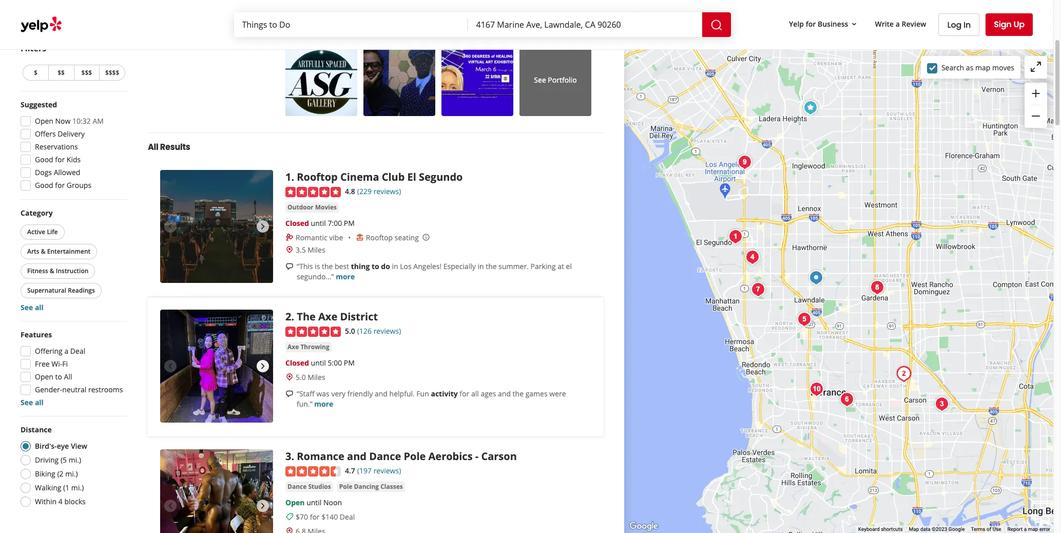 Task type: locate. For each thing, give the bounding box(es) containing it.
see all for features
[[21, 398, 44, 407]]

1 vertical spatial until
[[311, 358, 326, 368]]

. for 1
[[291, 170, 294, 184]]

0 vertical spatial deal
[[70, 346, 85, 356]]

rooftop up 4.8 star rating image
[[297, 170, 338, 184]]

allowed
[[54, 167, 80, 177]]

good
[[35, 155, 53, 164], [35, 180, 53, 190]]

until down the throwing
[[311, 358, 326, 368]]

1 horizontal spatial dance
[[369, 449, 401, 463]]

axe left the throwing
[[288, 342, 299, 351]]

dance studios
[[288, 482, 331, 491]]

until for romance
[[307, 498, 322, 507]]

$$ button
[[48, 65, 74, 81]]

16 speech v2 image
[[286, 5, 294, 13]]

yelp for business
[[790, 19, 849, 29]]

1 vertical spatial slideshow element
[[160, 310, 273, 423]]

see all button for category
[[21, 303, 44, 312]]

the inside "in los angeles! especially in the summer. parking at el segundo...""
[[486, 261, 497, 271]]

open up the 16 deal v2 'icon'
[[286, 498, 305, 507]]

$70 for $140 deal
[[296, 512, 355, 522]]

slideshow element
[[160, 170, 273, 283], [160, 310, 273, 423], [160, 449, 273, 533]]

reviews) for dance
[[374, 466, 401, 476]]

previous image
[[164, 220, 177, 233], [164, 360, 177, 372]]

zoom in image
[[1030, 87, 1043, 99]]

open up offers
[[35, 116, 53, 126]]

next image left romantic
[[257, 220, 269, 233]]

1 horizontal spatial all
[[148, 141, 159, 153]]

16 chevron down v2 image
[[851, 20, 859, 28]]

1 vertical spatial see all button
[[21, 398, 44, 407]]

16 marker v2 image
[[286, 246, 294, 254], [286, 373, 294, 381]]

is right the plus
[[426, 4, 431, 13]]

good up dogs
[[35, 155, 53, 164]]

walking
[[35, 483, 61, 493]]

1 reviews) from the top
[[374, 186, 401, 196]]

a inside group
[[64, 346, 68, 356]]

1 vertical spatial dance
[[288, 482, 307, 491]]

$
[[34, 68, 37, 77]]

none field down 'that'
[[476, 19, 694, 30]]

now
[[55, 116, 71, 126]]

distance
[[21, 425, 52, 435]]

0 horizontal spatial to
[[55, 372, 62, 382]]

more down '"this is the best thing to do'
[[336, 272, 355, 281]]

closed down axe throwing link
[[286, 358, 309, 368]]

0 horizontal spatial axe
[[288, 342, 299, 351]]

16 romantic vibe v2 image
[[286, 233, 294, 242]]

2 vertical spatial open
[[286, 498, 305, 507]]

a up fi
[[64, 346, 68, 356]]

of down 'that'
[[564, 14, 571, 24]]

of
[[433, 14, 439, 24], [564, 14, 571, 24], [987, 527, 992, 532]]

16 speech v2 image for 2
[[286, 390, 294, 398]]

2 vertical spatial see
[[21, 398, 33, 407]]

0 horizontal spatial rooftop
[[297, 170, 338, 184]]

arts & entertainment button
[[21, 244, 97, 259]]

1 horizontal spatial map
[[1029, 527, 1039, 532]]

reviews) up classes
[[374, 466, 401, 476]]

0 horizontal spatial and
[[347, 449, 367, 463]]

0 vertical spatial pm
[[344, 218, 355, 228]]

offers delivery
[[35, 129, 85, 139]]

0 horizontal spatial of
[[433, 14, 439, 24]]

see all button for features
[[21, 398, 44, 407]]

closed for the axe district
[[286, 358, 309, 368]]

2 16 speech v2 image from the top
[[286, 390, 294, 398]]

0 horizontal spatial map
[[976, 62, 991, 72]]

1 previous image from the top
[[164, 220, 177, 233]]

use
[[993, 527, 1002, 532]]

0 vertical spatial slideshow element
[[160, 170, 273, 283]]

for
[[806, 19, 816, 29], [55, 155, 65, 164], [55, 180, 65, 190], [460, 389, 470, 398], [310, 512, 320, 522]]

torrance certified farmers' market image
[[837, 389, 858, 410]]

see for category
[[21, 303, 33, 312]]

0 vertical spatial see
[[534, 75, 546, 85]]

standard
[[532, 14, 562, 24]]

sign up
[[995, 18, 1025, 30]]

0 vertical spatial more link
[[336, 272, 355, 281]]

1 horizontal spatial more link
[[336, 272, 355, 281]]

excellence
[[344, 14, 379, 24]]

rooftop
[[297, 170, 338, 184], [366, 233, 393, 242]]

1 vertical spatial axe
[[288, 342, 299, 351]]

at inside "artfully spaced gallery at copies plus is a local art gallery in windsor hills, ca that is committed to excellence in every aspect of our business. we uphold a standard of integrity…"
[[377, 4, 383, 13]]

4.8
[[345, 186, 355, 196]]

write a review link
[[871, 15, 931, 33]]

3 reviews) from the top
[[374, 466, 401, 476]]

16 marker v2 image left 3.5
[[286, 246, 294, 254]]

for right yelp in the top of the page
[[806, 19, 816, 29]]

good for good for kids
[[35, 155, 53, 164]]

reviews) down club
[[374, 186, 401, 196]]

2 see all button from the top
[[21, 398, 44, 407]]

until down dance studios link
[[307, 498, 322, 507]]

until up romantic vibe
[[311, 218, 326, 228]]

1 16 speech v2 image from the top
[[286, 263, 294, 271]]

portfolio
[[548, 75, 577, 85]]

summer.
[[499, 261, 529, 271]]

more for axe
[[314, 399, 333, 409]]

1 16 marker v2 image from the top
[[286, 246, 294, 254]]

(197 reviews)
[[357, 466, 401, 476]]

1 horizontal spatial &
[[50, 267, 54, 275]]

fun."
[[297, 399, 313, 409]]

to left do
[[372, 261, 379, 271]]

1 . from the top
[[291, 170, 294, 184]]

the left best
[[322, 261, 333, 271]]

and up 4.7 link
[[347, 449, 367, 463]]

map for moves
[[976, 62, 991, 72]]

1 horizontal spatial 5.0
[[345, 326, 355, 336]]

2 closed from the top
[[286, 358, 309, 368]]

1 vertical spatial more
[[314, 399, 333, 409]]

& right fitness
[[50, 267, 54, 275]]

open until noon
[[286, 498, 342, 507]]

0 vertical spatial rooftop
[[297, 170, 338, 184]]

aspect
[[409, 14, 431, 24]]

1 vertical spatial rooftop
[[366, 233, 393, 242]]

more link down was
[[314, 399, 333, 409]]

2 see all from the top
[[21, 398, 44, 407]]

0 vertical spatial more
[[336, 272, 355, 281]]

terms
[[972, 527, 986, 532]]

all down gender- at bottom left
[[35, 398, 44, 407]]

0 vertical spatial next image
[[257, 220, 269, 233]]

artfully spaced gallery image
[[801, 97, 821, 118]]

mi.) for biking (2 mi.)
[[65, 469, 78, 479]]

integrity…"
[[297, 24, 333, 34]]

(126 reviews)
[[357, 326, 401, 336]]

0 vertical spatial at
[[377, 4, 383, 13]]

0 horizontal spatial more link
[[314, 399, 333, 409]]

1 vertical spatial more link
[[314, 399, 333, 409]]

1 horizontal spatial deal
[[340, 512, 355, 522]]

16 speech v2 image
[[286, 263, 294, 271], [286, 390, 294, 398]]

and for -
[[347, 449, 367, 463]]

map region
[[625, 0, 1062, 533]]

map left error
[[1029, 527, 1039, 532]]

gender-
[[35, 385, 62, 394]]

until for rooftop
[[311, 218, 326, 228]]

. for 3
[[291, 449, 294, 463]]

mi.) right (1
[[71, 483, 84, 493]]

map for error
[[1029, 527, 1039, 532]]

. up 4.7 star rating "image"
[[291, 449, 294, 463]]

open down free
[[35, 372, 53, 382]]

at left the copies
[[377, 4, 383, 13]]

is up the segundo..."
[[315, 261, 320, 271]]

0 vertical spatial &
[[41, 247, 46, 256]]

2 previous image from the top
[[164, 360, 177, 372]]

angeles!
[[414, 261, 442, 271]]

none field down the gallery
[[242, 19, 460, 30]]

for inside yelp for business button
[[806, 19, 816, 29]]

group
[[1025, 83, 1048, 128], [17, 100, 127, 194], [18, 208, 127, 313], [17, 330, 127, 408]]

0 vertical spatial miles
[[308, 245, 325, 255]]

4.7 star rating image
[[286, 466, 341, 476]]

closed down outdoor
[[286, 218, 309, 228]]

1 slideshow element from the top
[[160, 170, 273, 283]]

at left el
[[558, 261, 564, 271]]

0 vertical spatial all
[[148, 141, 159, 153]]

games
[[526, 389, 548, 398]]

$70
[[296, 512, 308, 522]]

miles for 5.0 miles
[[308, 372, 325, 382]]

2 next image from the top
[[257, 360, 269, 372]]

1 closed from the top
[[286, 218, 309, 228]]

2 . from the top
[[291, 310, 294, 324]]

0 horizontal spatial is
[[315, 261, 320, 271]]

2 16 marker v2 image from the top
[[286, 373, 294, 381]]

3 slideshow element from the top
[[160, 449, 273, 533]]

all for features
[[35, 398, 44, 407]]

0 vertical spatial 16 speech v2 image
[[286, 263, 294, 271]]

2 horizontal spatial and
[[498, 389, 511, 398]]

groups
[[67, 180, 91, 190]]

1 see all button from the top
[[21, 303, 44, 312]]

(2
[[57, 469, 63, 479]]

1 horizontal spatial rooftop
[[366, 233, 393, 242]]

deal
[[70, 346, 85, 356], [340, 512, 355, 522]]

our
[[441, 14, 453, 24]]

16 deal v2 image
[[286, 513, 294, 521]]

1 vertical spatial see
[[21, 303, 33, 312]]

16 speech v2 image left "this
[[286, 263, 294, 271]]

pm right "5:00"
[[344, 358, 355, 368]]

more link
[[336, 272, 355, 281], [314, 399, 333, 409]]

&
[[41, 247, 46, 256], [50, 267, 54, 275]]

spaced
[[325, 4, 350, 13]]

expand map image
[[1030, 61, 1043, 73]]

1 horizontal spatial none field
[[476, 19, 694, 30]]

1 vertical spatial previous image
[[164, 360, 177, 372]]

1 vertical spatial open
[[35, 372, 53, 382]]

1 horizontal spatial rooftop cinema club el segundo image
[[726, 226, 746, 247]]

dance down 4.7 star rating "image"
[[288, 482, 307, 491]]

5.0 for 5.0 miles
[[296, 372, 306, 382]]

instruction
[[56, 267, 89, 275]]

2 horizontal spatial the
[[513, 389, 524, 398]]

$140
[[322, 512, 338, 522]]

5.0
[[345, 326, 355, 336], [296, 372, 306, 382]]

0 horizontal spatial all
[[64, 372, 72, 382]]

district
[[340, 310, 378, 324]]

None field
[[242, 19, 460, 30], [476, 19, 694, 30]]

1 vertical spatial pole
[[339, 482, 353, 491]]

good for good for groups
[[35, 180, 53, 190]]

0 horizontal spatial the
[[322, 261, 333, 271]]

gallery
[[351, 4, 375, 13]]

2 vertical spatial slideshow element
[[160, 449, 273, 533]]

map right as
[[976, 62, 991, 72]]

and right ages
[[498, 389, 511, 398]]

0 vertical spatial pole
[[404, 449, 426, 463]]

1 horizontal spatial to
[[335, 14, 342, 24]]

16 marker v2 image left 5.0 miles
[[286, 373, 294, 381]]

the axe district image
[[160, 310, 273, 423]]

see all button down supernatural
[[21, 303, 44, 312]]

2 vertical spatial .
[[291, 449, 294, 463]]

2 vertical spatial to
[[55, 372, 62, 382]]

windsor
[[499, 4, 527, 13]]

miles down closed until 5:00 pm
[[308, 372, 325, 382]]

1 vertical spatial reviews)
[[374, 326, 401, 336]]

. up 4.8 star rating image
[[291, 170, 294, 184]]

0 vertical spatial mi.)
[[69, 455, 81, 465]]

the
[[322, 261, 333, 271], [486, 261, 497, 271], [513, 389, 524, 398]]

1 pm from the top
[[344, 218, 355, 228]]

1 horizontal spatial more
[[336, 272, 355, 281]]

1 vertical spatial see all
[[21, 398, 44, 407]]

the left summer.
[[486, 261, 497, 271]]

all down supernatural
[[35, 303, 44, 312]]

0 horizontal spatial deal
[[70, 346, 85, 356]]

reviews)
[[374, 186, 401, 196], [374, 326, 401, 336], [374, 466, 401, 476]]

0 horizontal spatial 5.0
[[296, 372, 306, 382]]

at inside "in los angeles! especially in the summer. parking at el segundo...""
[[558, 261, 564, 271]]

. for 2
[[291, 310, 294, 324]]

2 vertical spatial mi.)
[[71, 483, 84, 493]]

and left helpful.
[[375, 389, 388, 398]]

0 vertical spatial 16 marker v2 image
[[286, 246, 294, 254]]

3 . from the top
[[291, 449, 294, 463]]

0 horizontal spatial pole
[[339, 482, 353, 491]]

mi.) for driving (5 mi.)
[[69, 455, 81, 465]]

for right activity
[[460, 389, 470, 398]]

& right arts
[[41, 247, 46, 256]]

romance and dance pole aerobics - carson image
[[932, 394, 953, 414]]

1 miles from the top
[[308, 245, 325, 255]]

0 vertical spatial closed
[[286, 218, 309, 228]]

axe
[[318, 310, 338, 324], [288, 342, 299, 351]]

1 see all from the top
[[21, 303, 44, 312]]

the inside for all ages and the games were fun."
[[513, 389, 524, 398]]

"this
[[297, 261, 313, 271]]

0 vertical spatial see all button
[[21, 303, 44, 312]]

all left ages
[[471, 389, 479, 398]]

maze rooms image
[[735, 152, 756, 172]]

rooftop cinema club el segundo image
[[160, 170, 273, 283], [726, 226, 746, 247]]

miles down romantic vibe
[[308, 245, 325, 255]]

0 vertical spatial 5.0
[[345, 326, 355, 336]]

2 slideshow element from the top
[[160, 310, 273, 423]]

next image left 5.0 miles
[[257, 360, 269, 372]]

2 miles from the top
[[308, 372, 325, 382]]

1 vertical spatial .
[[291, 310, 294, 324]]

1 vertical spatial good
[[35, 180, 53, 190]]

see all down supernatural
[[21, 303, 44, 312]]

blocks
[[64, 497, 86, 506]]

2 good from the top
[[35, 180, 53, 190]]

5.0 left "(126"
[[345, 326, 355, 336]]

2 pm from the top
[[344, 358, 355, 368]]

previous image
[[164, 500, 177, 512]]

1 good from the top
[[35, 155, 53, 164]]

a right report
[[1025, 527, 1027, 532]]

write
[[875, 19, 894, 29]]

for inside for all ages and the games were fun."
[[460, 389, 470, 398]]

1 vertical spatial &
[[50, 267, 54, 275]]

of left our
[[433, 14, 439, 24]]

dance studios link
[[286, 482, 333, 492]]

free
[[35, 359, 50, 369]]

very
[[332, 389, 346, 398]]

open
[[35, 116, 53, 126], [35, 372, 53, 382], [286, 498, 305, 507]]

good down dogs
[[35, 180, 53, 190]]

for down dogs allowed
[[55, 180, 65, 190]]

aerobics
[[429, 449, 473, 463]]

was
[[317, 389, 330, 398]]

None search field
[[234, 12, 733, 37]]

reviews) for club
[[374, 186, 401, 196]]

0 vertical spatial good
[[35, 155, 53, 164]]

active life button
[[21, 224, 64, 240]]

1 vertical spatial miles
[[308, 372, 325, 382]]

good for kids
[[35, 155, 81, 164]]

1 vertical spatial next image
[[257, 360, 269, 372]]

to down wi- on the bottom
[[55, 372, 62, 382]]

axe up 5 star rating "image"
[[318, 310, 338, 324]]

more for cinema
[[336, 272, 355, 281]]

0 horizontal spatial &
[[41, 247, 46, 256]]

"staff was very friendly and helpful. fun activity
[[297, 389, 458, 398]]

2 vertical spatial reviews)
[[374, 466, 401, 476]]

see all down gender- at bottom left
[[21, 398, 44, 407]]

as
[[967, 62, 974, 72]]

0 vertical spatial reviews)
[[374, 186, 401, 196]]

dance up (197 reviews) link
[[369, 449, 401, 463]]

1 next image from the top
[[257, 220, 269, 233]]

pm right 7:00
[[344, 218, 355, 228]]

a right write
[[896, 19, 900, 29]]

reviews) right "(126"
[[374, 326, 401, 336]]

see up distance
[[21, 398, 33, 407]]

the left games in the bottom of the page
[[513, 389, 524, 398]]

pole left aerobics on the bottom left of page
[[404, 449, 426, 463]]

more link down '"this is the best thing to do'
[[336, 272, 355, 281]]

for for good for groups
[[55, 180, 65, 190]]

deal right offering
[[70, 346, 85, 356]]

for up dogs allowed
[[55, 155, 65, 164]]

2 reviews) from the top
[[374, 326, 401, 336]]

a for write a review
[[896, 19, 900, 29]]

a inside 'link'
[[896, 19, 900, 29]]

pole down 4.7
[[339, 482, 353, 491]]

dogs allowed
[[35, 167, 80, 177]]

1 none field from the left
[[242, 19, 460, 30]]

option group
[[17, 425, 127, 510]]

rooftop seating
[[366, 233, 419, 242]]

ca
[[547, 4, 556, 13]]

offering a deal
[[35, 346, 85, 356]]

all for category
[[35, 303, 44, 312]]

for right $70 on the bottom of page
[[310, 512, 320, 522]]

0 vertical spatial see all
[[21, 303, 44, 312]]

1 vertical spatial at
[[558, 261, 564, 271]]

eye
[[57, 441, 69, 451]]

log
[[948, 19, 962, 31]]

and inside for all ages and the games were fun."
[[498, 389, 511, 398]]

all down fi
[[64, 372, 72, 382]]

5.0 for 5.0
[[345, 326, 355, 336]]

0 horizontal spatial dance
[[288, 482, 307, 491]]

next image
[[257, 220, 269, 233], [257, 360, 269, 372]]

more down was
[[314, 399, 333, 409]]

readings
[[68, 286, 95, 295]]

deal right $140
[[340, 512, 355, 522]]

1 horizontal spatial axe
[[318, 310, 338, 324]]

see down supernatural
[[21, 303, 33, 312]]

2 vertical spatial until
[[307, 498, 322, 507]]

0 horizontal spatial more
[[314, 399, 333, 409]]

all
[[35, 303, 44, 312], [471, 389, 479, 398], [35, 398, 44, 407]]

copies
[[385, 4, 408, 13]]

3
[[286, 449, 291, 463]]

. left 'the'
[[291, 310, 294, 324]]

0 vertical spatial to
[[335, 14, 342, 24]]

(5
[[61, 455, 67, 465]]

until
[[311, 218, 326, 228], [311, 358, 326, 368], [307, 498, 322, 507]]

mi.) right (5
[[69, 455, 81, 465]]

is right 'that'
[[573, 4, 579, 13]]

0 vertical spatial previous image
[[164, 220, 177, 233]]

dance
[[369, 449, 401, 463], [288, 482, 307, 491]]

0 horizontal spatial none field
[[242, 19, 460, 30]]

& for arts
[[41, 247, 46, 256]]

2 horizontal spatial to
[[372, 261, 379, 271]]

seating
[[395, 233, 419, 242]]

0 horizontal spatial at
[[377, 4, 383, 13]]

search image
[[711, 19, 723, 31]]

$$$$ button
[[99, 65, 125, 81]]

0 vertical spatial until
[[311, 218, 326, 228]]

dogs
[[35, 167, 52, 177]]

1 vertical spatial mi.)
[[65, 469, 78, 479]]

see left portfolio
[[534, 75, 546, 85]]

of left use
[[987, 527, 992, 532]]

open for open to all
[[35, 372, 53, 382]]

16 speech v2 image left "staff
[[286, 390, 294, 398]]

2 none field from the left
[[476, 19, 694, 30]]

parking
[[531, 261, 556, 271]]

5.0 up "staff
[[296, 372, 306, 382]]

1 vertical spatial pm
[[344, 358, 355, 368]]

see all button down gender- at bottom left
[[21, 398, 44, 407]]

info icon image
[[422, 233, 430, 241], [422, 233, 430, 241]]

bird's-eye view
[[35, 441, 87, 451]]

reviews) for district
[[374, 326, 401, 336]]

mi.) right the (2
[[65, 469, 78, 479]]

1 vertical spatial 16 speech v2 image
[[286, 390, 294, 398]]

shortcuts
[[881, 527, 903, 532]]

pm
[[344, 218, 355, 228], [344, 358, 355, 368]]

1 vertical spatial 16 marker v2 image
[[286, 373, 294, 381]]

0 vertical spatial .
[[291, 170, 294, 184]]

to down spaced on the left top of page
[[335, 14, 342, 24]]

terms of use link
[[972, 527, 1002, 532]]

1 horizontal spatial of
[[564, 14, 571, 24]]

all left results
[[148, 141, 159, 153]]

rooftop right "16 rooftop seating v2" icon
[[366, 233, 393, 242]]



Task type: describe. For each thing, give the bounding box(es) containing it.
next image for 2 . the axe district
[[257, 360, 269, 372]]

3.5
[[296, 245, 306, 255]]

driving (5 mi.)
[[35, 455, 81, 465]]

supernatural readings button
[[21, 283, 102, 298]]

in right do
[[392, 261, 398, 271]]

previous image for 2
[[164, 360, 177, 372]]

see portfolio link
[[520, 44, 592, 116]]

5 star rating image
[[286, 327, 341, 337]]

1 vertical spatial deal
[[340, 512, 355, 522]]

in
[[964, 19, 971, 31]]

terms of use
[[972, 527, 1002, 532]]

to inside group
[[55, 372, 62, 382]]

art
[[456, 4, 465, 13]]

1 horizontal spatial and
[[375, 389, 388, 398]]

manhattan beach botanical garden image
[[748, 279, 769, 300]]

free wi-fi
[[35, 359, 68, 369]]

pm for cinema
[[344, 218, 355, 228]]

next image for 1 . rooftop cinema club el segundo
[[257, 220, 269, 233]]

(126 reviews) link
[[357, 325, 401, 336]]

helpful.
[[390, 389, 415, 398]]

a for report a map error
[[1025, 527, 1027, 532]]

slideshow element for 1
[[160, 170, 273, 283]]

for for yelp for business
[[806, 19, 816, 29]]

kids
[[67, 155, 81, 164]]

pole dancing classes button
[[337, 482, 405, 492]]

a left 'local'
[[433, 4, 437, 13]]

write a review
[[875, 19, 927, 29]]

see portfolio
[[534, 75, 577, 85]]

axe inside button
[[288, 342, 299, 351]]

until for the
[[311, 358, 326, 368]]

gender-neutral restrooms
[[35, 385, 123, 394]]

romantic vibe
[[296, 233, 343, 242]]

movies
[[315, 203, 337, 211]]

16 marker v2 image
[[286, 527, 294, 533]]

fitness & instruction button
[[21, 264, 95, 279]]

see inside 'link'
[[534, 75, 546, 85]]

group containing suggested
[[17, 100, 127, 194]]

segundo..."
[[297, 272, 334, 281]]

1 horizontal spatial is
[[426, 4, 431, 13]]

16 marker v2 image for 5.0 miles
[[286, 373, 294, 381]]

slideshow element for 3
[[160, 449, 273, 533]]

noon
[[324, 498, 342, 507]]

in right especially
[[478, 261, 484, 271]]

next image
[[257, 500, 269, 512]]

dig it image
[[807, 379, 827, 399]]

pm for axe
[[344, 358, 355, 368]]

0 horizontal spatial rooftop cinema club el segundo image
[[160, 170, 273, 283]]

the axe district link
[[297, 310, 378, 324]]

more link for axe
[[314, 399, 333, 409]]

los
[[400, 261, 412, 271]]

2 horizontal spatial of
[[987, 527, 992, 532]]

life
[[47, 228, 58, 236]]

report
[[1008, 527, 1023, 532]]

16 speech v2 image for 1
[[286, 263, 294, 271]]

best
[[335, 261, 349, 271]]

1 vertical spatial to
[[372, 261, 379, 271]]

log in
[[948, 19, 971, 31]]

pole dancing classes
[[339, 482, 403, 491]]

keyboard shortcuts
[[859, 527, 903, 532]]

fitness & instruction
[[27, 267, 89, 275]]

slideshow element for 2
[[160, 310, 273, 423]]

dancing
[[354, 482, 379, 491]]

classes
[[381, 482, 403, 491]]

$$$$
[[105, 68, 119, 77]]

4.8 star rating image
[[286, 187, 341, 197]]

friendly
[[348, 389, 373, 398]]

google
[[949, 527, 965, 532]]

$ button
[[23, 65, 48, 81]]

for for $70 for $140 deal
[[310, 512, 320, 522]]

group containing category
[[18, 208, 127, 313]]

the axe district image
[[894, 363, 915, 384]]

Near text field
[[476, 19, 694, 30]]

a for offering a deal
[[64, 346, 68, 356]]

in left every
[[381, 14, 387, 24]]

open for open until noon
[[286, 498, 305, 507]]

active life
[[27, 228, 58, 236]]

romance
[[297, 449, 345, 463]]

and for fun."
[[498, 389, 511, 398]]

closed for rooftop cinema club el segundo
[[286, 218, 309, 228]]

supernatural readings
[[27, 286, 95, 295]]

"staff
[[297, 389, 315, 398]]

ages
[[481, 389, 496, 398]]

were
[[550, 389, 566, 398]]

none field near
[[476, 19, 694, 30]]

activity
[[431, 389, 458, 398]]

0 vertical spatial dance
[[369, 449, 401, 463]]

romance and dance pole aerobics - carson image
[[160, 449, 273, 533]]

2 horizontal spatial is
[[573, 4, 579, 13]]

moves
[[993, 62, 1015, 72]]

pole inside "button"
[[339, 482, 353, 491]]

a down hills,
[[526, 14, 530, 24]]

(126
[[357, 326, 372, 336]]

(229 reviews) link
[[357, 185, 401, 197]]

option group containing distance
[[17, 425, 127, 510]]

in up we
[[491, 4, 497, 13]]

google image
[[627, 520, 661, 533]]

the
[[297, 310, 316, 324]]

-
[[476, 449, 479, 463]]

suggested
[[21, 100, 57, 109]]

am
[[93, 116, 104, 126]]

outdoor movies link
[[286, 202, 339, 212]]

1
[[286, 170, 291, 184]]

business
[[818, 19, 849, 29]]

5:00
[[328, 358, 342, 368]]

keyboard shortcuts button
[[859, 526, 903, 533]]

within 4 blocks
[[35, 497, 86, 506]]

0 vertical spatial axe
[[318, 310, 338, 324]]

(197
[[357, 466, 372, 476]]

10:32
[[72, 116, 91, 126]]

(229
[[357, 186, 372, 196]]

skate farm image
[[795, 309, 815, 330]]

previous image for 1
[[164, 220, 177, 233]]

see all for category
[[21, 303, 44, 312]]

for for good for kids
[[55, 155, 65, 164]]

"this is the best thing to do
[[297, 261, 390, 271]]

1 vertical spatial all
[[64, 372, 72, 382]]

1 horizontal spatial pole
[[404, 449, 426, 463]]

(229 reviews)
[[357, 186, 401, 196]]

3 . romance and dance pole aerobics - carson
[[286, 449, 517, 463]]

miles for 3.5 miles
[[308, 245, 325, 255]]

we
[[488, 14, 499, 24]]

©2023
[[932, 527, 948, 532]]

more link for cinema
[[336, 272, 355, 281]]

the spheres of macarthur park image
[[743, 247, 763, 267]]

see for features
[[21, 398, 33, 407]]

that
[[558, 4, 571, 13]]

entertainment
[[47, 247, 91, 256]]

driving
[[35, 455, 59, 465]]

all inside for all ages and the games were fun."
[[471, 389, 479, 398]]

open for open now 10:32 am
[[35, 116, 53, 126]]

16 marker v2 image for 3.5 miles
[[286, 246, 294, 254]]

(1
[[63, 483, 69, 493]]

committed
[[297, 14, 333, 24]]

group containing features
[[17, 330, 127, 408]]

mi.) for walking (1 mi.)
[[71, 483, 84, 493]]

thing
[[351, 261, 370, 271]]

to inside "artfully spaced gallery at copies plus is a local art gallery in windsor hills, ca that is committed to excellence in every aspect of our business. we uphold a standard of integrity…"
[[335, 14, 342, 24]]

el
[[566, 261, 572, 271]]

neutral
[[62, 385, 86, 394]]

outdoor movies
[[288, 203, 337, 211]]

bird's-
[[35, 441, 57, 451]]

none field find
[[242, 19, 460, 30]]

dance inside dance studios button
[[288, 482, 307, 491]]

4.8 link
[[345, 185, 355, 197]]

studios
[[308, 482, 331, 491]]

4
[[58, 497, 63, 506]]

fun
[[417, 389, 429, 398]]

5.0 link
[[345, 325, 355, 336]]

1 . rooftop cinema club el segundo
[[286, 170, 463, 184]]

& for fitness
[[50, 267, 54, 275]]

zoom out image
[[1030, 110, 1043, 122]]

cyber city esports center - gardena image
[[868, 277, 888, 298]]

open now 10:32 am
[[35, 116, 104, 126]]

plus
[[410, 4, 424, 13]]

every
[[389, 14, 407, 24]]

Find text field
[[242, 19, 460, 30]]

16 rooftop seating v2 image
[[356, 233, 364, 242]]



Task type: vqa. For each thing, say whether or not it's contained in the screenshot.
'in 2 reviews'
no



